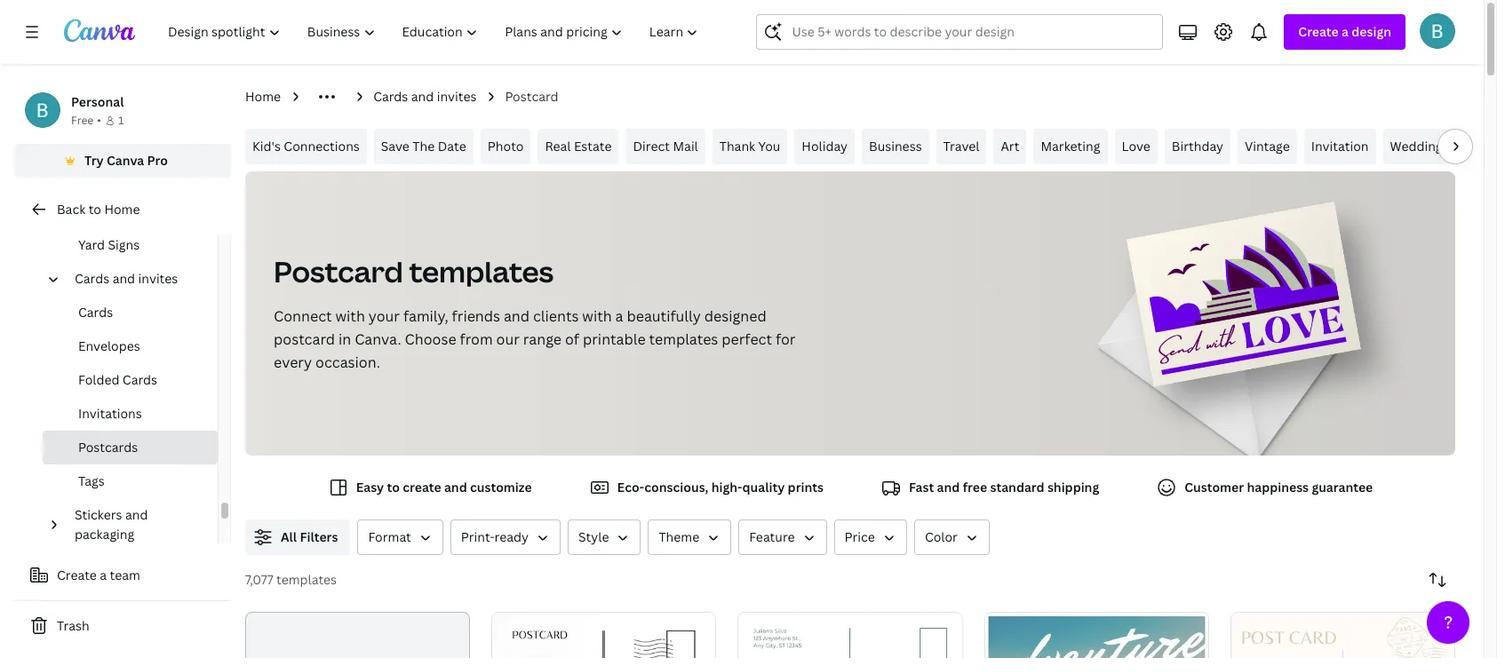 Task type: vqa. For each thing, say whether or not it's contained in the screenshot.
Print-
yes



Task type: locate. For each thing, give the bounding box(es) containing it.
7,077
[[245, 571, 273, 588]]

1 vertical spatial create
[[57, 567, 97, 584]]

easy
[[356, 479, 384, 496]]

invitation link
[[1304, 129, 1376, 164]]

family,
[[403, 307, 448, 326]]

create a design
[[1299, 23, 1391, 40]]

personal
[[71, 93, 124, 110]]

gray white real estate agent formal postcard image
[[738, 612, 963, 658]]

style
[[578, 529, 609, 546]]

marketing link
[[1034, 129, 1108, 164]]

cards up the save
[[373, 88, 408, 105]]

connections
[[284, 138, 360, 155]]

birthday
[[1172, 138, 1224, 155]]

to right back
[[89, 201, 101, 218]]

a
[[1342, 23, 1349, 40], [615, 307, 623, 326], [100, 567, 107, 584]]

with up the printable
[[582, 307, 612, 326]]

1 horizontal spatial create
[[1299, 23, 1339, 40]]

cards
[[373, 88, 408, 105], [75, 270, 109, 287], [78, 304, 113, 321], [122, 371, 157, 388]]

a left design
[[1342, 23, 1349, 40]]

postcard up connect
[[274, 252, 403, 291]]

kid's connections link
[[245, 129, 367, 164]]

price button
[[834, 520, 907, 555]]

you
[[758, 138, 780, 155]]

invitation
[[1311, 138, 1369, 155]]

1 vertical spatial templates
[[649, 330, 718, 349]]

0 horizontal spatial invites
[[138, 270, 178, 287]]

to inside back to home link
[[89, 201, 101, 218]]

mail
[[673, 138, 698, 155]]

create left design
[[1299, 23, 1339, 40]]

postcard templates
[[274, 252, 554, 291]]

cards down yard
[[75, 270, 109, 287]]

print-
[[461, 529, 495, 546]]

range
[[523, 330, 562, 349]]

stickers and packaging
[[75, 506, 148, 543]]

and down tags "link"
[[125, 506, 148, 523]]

invites down yard signs link
[[138, 270, 178, 287]]

cards and invites up the
[[373, 88, 477, 105]]

the
[[413, 138, 435, 155]]

canva
[[107, 152, 144, 169]]

direct
[[633, 138, 670, 155]]

signs
[[108, 236, 140, 253]]

0 horizontal spatial home
[[104, 201, 140, 218]]

stickers and packaging button
[[68, 498, 207, 552]]

0 vertical spatial invites
[[437, 88, 477, 105]]

tags
[[78, 473, 105, 490]]

easy to create and customize
[[356, 479, 532, 496]]

2 with from the left
[[582, 307, 612, 326]]

postcard
[[274, 330, 335, 349]]

postcard up photo at top left
[[505, 88, 559, 105]]

1 vertical spatial a
[[615, 307, 623, 326]]

0 vertical spatial a
[[1342, 23, 1349, 40]]

Sort by button
[[1420, 562, 1455, 598]]

marketing
[[1041, 138, 1100, 155]]

invites
[[437, 88, 477, 105], [138, 270, 178, 287]]

2 vertical spatial templates
[[276, 571, 337, 588]]

a left team
[[100, 567, 107, 584]]

0 vertical spatial templates
[[409, 252, 554, 291]]

1 vertical spatial postcard
[[274, 252, 403, 291]]

and left free
[[937, 479, 960, 496]]

2 horizontal spatial a
[[1342, 23, 1349, 40]]

business
[[869, 138, 922, 155]]

occasion.
[[315, 353, 380, 372]]

every
[[274, 353, 312, 372]]

high-
[[711, 479, 742, 496]]

1 vertical spatial to
[[387, 479, 400, 496]]

templates down all filters
[[276, 571, 337, 588]]

invites inside cards and invites button
[[138, 270, 178, 287]]

create a team button
[[14, 558, 231, 594]]

free •
[[71, 113, 101, 128]]

tags link
[[43, 465, 218, 498]]

and up save the date
[[411, 88, 434, 105]]

1 horizontal spatial to
[[387, 479, 400, 496]]

fast and free standard shipping
[[909, 479, 1099, 496]]

travel
[[943, 138, 980, 155]]

save
[[381, 138, 410, 155]]

postcards
[[78, 439, 138, 456]]

cards and invites inside button
[[75, 270, 178, 287]]

templates
[[409, 252, 554, 291], [649, 330, 718, 349], [276, 571, 337, 588]]

a up the printable
[[615, 307, 623, 326]]

guarantee
[[1312, 479, 1373, 496]]

invites up date
[[437, 88, 477, 105]]

7,077 templates
[[245, 571, 337, 588]]

create a design button
[[1284, 14, 1406, 50]]

home up signs
[[104, 201, 140, 218]]

love link
[[1115, 129, 1158, 164]]

home link
[[245, 87, 281, 107]]

prints
[[788, 479, 824, 496]]

1 horizontal spatial postcard
[[505, 88, 559, 105]]

cards and invites
[[373, 88, 477, 105], [75, 270, 178, 287]]

0 horizontal spatial postcard
[[274, 252, 403, 291]]

create inside dropdown button
[[1299, 23, 1339, 40]]

wedding link
[[1383, 129, 1450, 164]]

ready
[[495, 529, 529, 546]]

brad klo image
[[1420, 13, 1455, 49]]

a for team
[[100, 567, 107, 584]]

thank you
[[720, 138, 780, 155]]

0 vertical spatial home
[[245, 88, 281, 105]]

art link
[[994, 129, 1027, 164]]

a inside button
[[100, 567, 107, 584]]

2 horizontal spatial templates
[[649, 330, 718, 349]]

create inside button
[[57, 567, 97, 584]]

1 horizontal spatial with
[[582, 307, 612, 326]]

to right easy
[[387, 479, 400, 496]]

print-ready button
[[450, 520, 561, 555]]

canva.
[[355, 330, 401, 349]]

and up the our
[[504, 307, 530, 326]]

feature button
[[739, 520, 827, 555]]

postcard templates image
[[1076, 171, 1455, 456], [1127, 202, 1361, 387]]

cards and invites down yard signs link
[[75, 270, 178, 287]]

cards up envelopes
[[78, 304, 113, 321]]

yard signs link
[[43, 228, 218, 262]]

folded cards link
[[43, 363, 218, 397]]

1 horizontal spatial templates
[[409, 252, 554, 291]]

1 vertical spatial cards and invites
[[75, 270, 178, 287]]

yard signs
[[78, 236, 140, 253]]

0 horizontal spatial with
[[335, 307, 365, 326]]

save the date link
[[374, 129, 473, 164]]

free
[[71, 113, 94, 128]]

templates inside connect with your family, friends and clients with a beautifully designed postcard in canva. choose from our range of printable templates perfect for every occasion.
[[649, 330, 718, 349]]

cards link
[[43, 296, 218, 330]]

0 vertical spatial postcard
[[505, 88, 559, 105]]

1 horizontal spatial invites
[[437, 88, 477, 105]]

1 horizontal spatial home
[[245, 88, 281, 105]]

business link
[[862, 129, 929, 164]]

1 horizontal spatial a
[[615, 307, 623, 326]]

kid's
[[252, 138, 281, 155]]

home up kid's
[[245, 88, 281, 105]]

0 vertical spatial to
[[89, 201, 101, 218]]

love
[[1122, 138, 1151, 155]]

0 horizontal spatial templates
[[276, 571, 337, 588]]

0 vertical spatial cards and invites
[[373, 88, 477, 105]]

trash link
[[14, 609, 231, 644]]

create left team
[[57, 567, 97, 584]]

0 vertical spatial create
[[1299, 23, 1339, 40]]

with up in
[[335, 307, 365, 326]]

0 horizontal spatial to
[[89, 201, 101, 218]]

folded
[[78, 371, 119, 388]]

connect with your family, friends and clients with a beautifully designed postcard in canva. choose from our range of printable templates perfect for every occasion.
[[274, 307, 796, 372]]

invitations
[[78, 405, 142, 422]]

try canva pro
[[84, 152, 168, 169]]

0 horizontal spatial create
[[57, 567, 97, 584]]

and down signs
[[113, 270, 135, 287]]

1 vertical spatial invites
[[138, 270, 178, 287]]

0 horizontal spatial a
[[100, 567, 107, 584]]

to
[[89, 201, 101, 218], [387, 479, 400, 496]]

photo link
[[480, 129, 531, 164]]

date
[[438, 138, 466, 155]]

templates up friends
[[409, 252, 554, 291]]

a inside dropdown button
[[1342, 23, 1349, 40]]

2 vertical spatial a
[[100, 567, 107, 584]]

estate
[[574, 138, 612, 155]]

None search field
[[757, 14, 1163, 50]]

templates down beautifully
[[649, 330, 718, 349]]

from
[[460, 330, 493, 349]]

0 horizontal spatial cards and invites
[[75, 270, 178, 287]]

real estate link
[[538, 129, 619, 164]]

templates for postcard templates
[[409, 252, 554, 291]]

vintage
[[1245, 138, 1290, 155]]

beach photo adventure direct mail postcard image
[[984, 612, 1209, 658]]

thank you link
[[712, 129, 788, 164]]



Task type: describe. For each thing, give the bounding box(es) containing it.
birthday link
[[1165, 129, 1231, 164]]

real
[[545, 138, 571, 155]]

1 horizontal spatial cards and invites
[[373, 88, 477, 105]]

and inside the stickers and packaging
[[125, 506, 148, 523]]

filters
[[300, 529, 338, 546]]

and right create
[[444, 479, 467, 496]]

1
[[118, 113, 124, 128]]

eco-conscious, high-quality prints
[[617, 479, 824, 496]]

travel link
[[936, 129, 987, 164]]

art
[[1001, 138, 1020, 155]]

format button
[[358, 520, 443, 555]]

packaging
[[75, 526, 134, 543]]

clients
[[533, 307, 579, 326]]

cards and invites button
[[68, 262, 207, 296]]

theme button
[[648, 520, 731, 555]]

theme
[[659, 529, 700, 546]]

in
[[339, 330, 351, 349]]

shipping
[[1048, 479, 1099, 496]]

style button
[[568, 520, 641, 555]]

photo
[[488, 138, 524, 155]]

postcard for postcard templates
[[274, 252, 403, 291]]

quality
[[742, 479, 785, 496]]

format
[[368, 529, 411, 546]]

color
[[925, 529, 958, 546]]

all filters
[[281, 529, 338, 546]]

envelopes
[[78, 338, 140, 355]]

aesthetic beige travel photo pictures paris postcard double-sided image
[[1230, 613, 1455, 658]]

1 vertical spatial home
[[104, 201, 140, 218]]

fast
[[909, 479, 934, 496]]

feature
[[749, 529, 795, 546]]

thank
[[720, 138, 755, 155]]

try canva pro button
[[14, 144, 231, 178]]

to for easy
[[387, 479, 400, 496]]

stickers
[[75, 506, 122, 523]]

create for create a design
[[1299, 23, 1339, 40]]

print-ready
[[461, 529, 529, 546]]

your
[[369, 307, 400, 326]]

for
[[776, 330, 796, 349]]

all
[[281, 529, 297, 546]]

customer happiness guarantee
[[1185, 479, 1373, 496]]

connect
[[274, 307, 332, 326]]

save the date
[[381, 138, 466, 155]]

postcard for postcard
[[505, 88, 559, 105]]

real estate
[[545, 138, 612, 155]]

kid's connections
[[252, 138, 360, 155]]

and inside button
[[113, 270, 135, 287]]

perfect
[[722, 330, 772, 349]]

yard
[[78, 236, 105, 253]]

pro
[[147, 152, 168, 169]]

holiday link
[[795, 129, 855, 164]]

customer
[[1185, 479, 1244, 496]]

create for create a team
[[57, 567, 97, 584]]

trash
[[57, 618, 89, 634]]

choose
[[405, 330, 456, 349]]

invitations link
[[43, 397, 218, 431]]

and inside connect with your family, friends and clients with a beautifully designed postcard in canva. choose from our range of printable templates perfect for every occasion.
[[504, 307, 530, 326]]

back to home link
[[14, 192, 231, 227]]

try
[[84, 152, 104, 169]]

all filters button
[[245, 520, 350, 555]]

friends
[[452, 307, 500, 326]]

eco-
[[617, 479, 644, 496]]

free
[[963, 479, 987, 496]]

cards down envelopes link
[[122, 371, 157, 388]]

create
[[403, 479, 441, 496]]

vintage link
[[1238, 129, 1297, 164]]

design
[[1352, 23, 1391, 40]]

a inside connect with your family, friends and clients with a beautifully designed postcard in canva. choose from our range of printable templates perfect for every occasion.
[[615, 307, 623, 326]]

envelopes link
[[43, 330, 218, 363]]

1 with from the left
[[335, 307, 365, 326]]

happiness
[[1247, 479, 1309, 496]]

of
[[565, 330, 579, 349]]

conscious,
[[644, 479, 709, 496]]

Search search field
[[792, 15, 1152, 49]]

folded cards
[[78, 371, 157, 388]]

templates for 7,077 templates
[[276, 571, 337, 588]]

color button
[[914, 520, 990, 555]]

to for back
[[89, 201, 101, 218]]

top level navigation element
[[156, 14, 714, 50]]

wedding
[[1390, 138, 1443, 155]]

holiday
[[802, 138, 848, 155]]

a for design
[[1342, 23, 1349, 40]]

white and brown minimalist photo travel postcard image
[[492, 612, 717, 658]]

printable
[[583, 330, 646, 349]]

back to home
[[57, 201, 140, 218]]

create a team
[[57, 567, 140, 584]]

back
[[57, 201, 85, 218]]

cards inside button
[[75, 270, 109, 287]]



